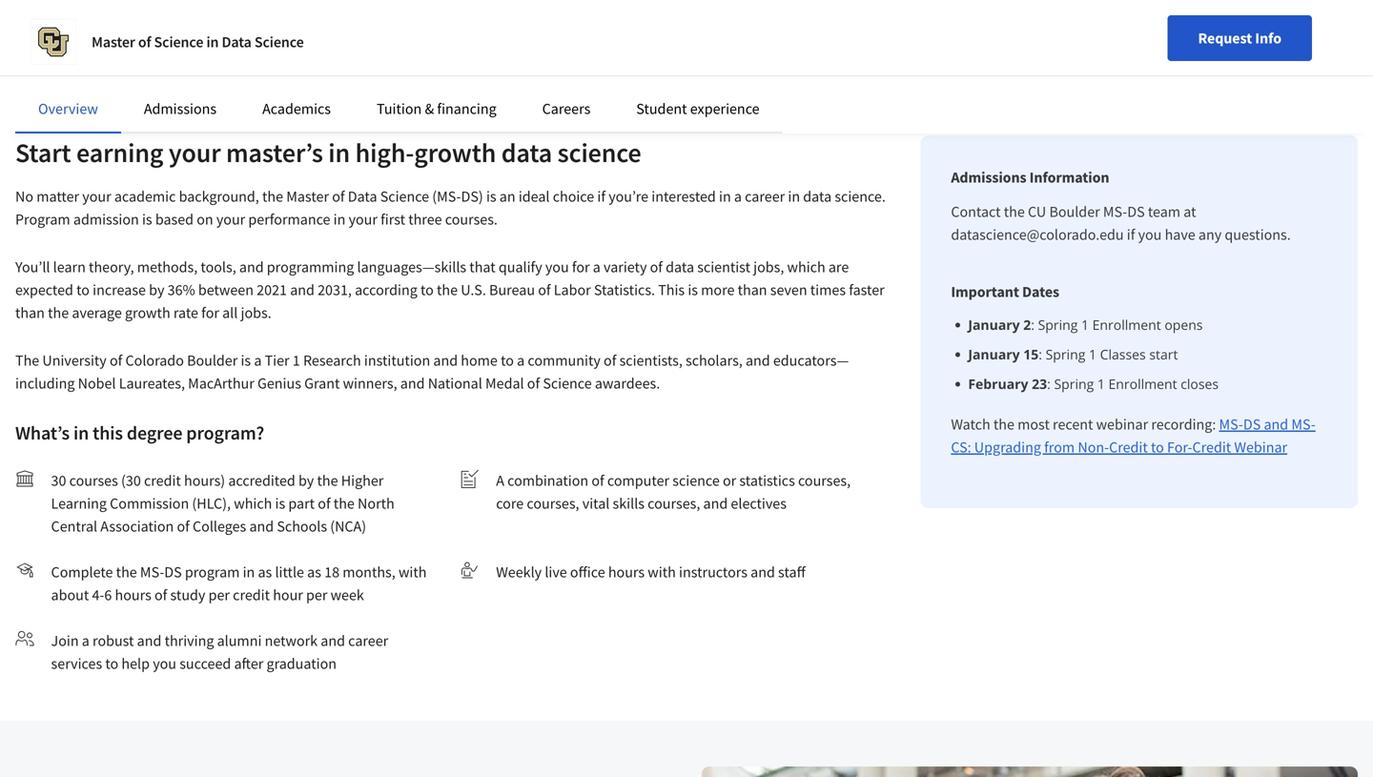 Task type: describe. For each thing, give the bounding box(es) containing it.
scholars,
[[686, 351, 743, 370]]

of left colleges
[[177, 517, 190, 536]]

23
[[1032, 375, 1048, 393]]

1 per from the left
[[209, 586, 230, 605]]

science up the academics
[[255, 32, 304, 52]]

about
[[51, 586, 89, 605]]

request info
[[1199, 29, 1282, 48]]

: for january 15
[[1039, 345, 1043, 363]]

rate
[[173, 303, 198, 322]]

2031,
[[318, 280, 352, 300]]

on
[[197, 210, 213, 229]]

2021
[[257, 280, 287, 300]]

or
[[723, 471, 737, 490]]

2 as from the left
[[307, 563, 321, 582]]

high-
[[355, 136, 414, 169]]

an
[[500, 187, 516, 206]]

no matter your academic background, the master of data science (ms-ds) is an ideal choice if you're interested in a career in data science. program admission is based on your performance in your first three courses.
[[15, 187, 886, 229]]

you for have
[[1139, 225, 1162, 244]]

18
[[325, 563, 340, 582]]

computer
[[608, 471, 670, 490]]

weekly live office hours with instructors and staff
[[496, 563, 806, 582]]

overview
[[38, 99, 98, 118]]

performance
[[248, 210, 331, 229]]

a up medal
[[517, 351, 525, 370]]

february
[[969, 375, 1029, 393]]

2 with from the left
[[648, 563, 676, 582]]

hours inside complete the ms-ds program in as little as 18 months, with about 4-6 hours of study per credit hour per week
[[115, 586, 152, 605]]

career inside no matter your academic background, the master of data science (ms-ds) is an ideal choice if you're interested in a career in data science. program admission is based on your performance in your first three courses.
[[745, 187, 785, 206]]

student experience link
[[637, 99, 760, 118]]

scientists,
[[620, 351, 683, 370]]

at
[[1184, 202, 1197, 221]]

your down "background,"
[[216, 210, 245, 229]]

hours)
[[184, 471, 225, 490]]

nobel
[[78, 374, 116, 393]]

in right interested
[[719, 187, 731, 206]]

watch
[[952, 415, 991, 434]]

a inside you'll learn theory, methods, tools, and programming languages—skills that qualify you for a variety of data scientist jobs, which are expected to increase by 36% between 2021 and 2031, according to the u.s. bureau of labor statistics. this is more than seven times faster than the average growth rate for all jobs.
[[593, 258, 601, 277]]

institution
[[364, 351, 430, 370]]

enrollment for closes
[[1109, 375, 1178, 393]]

the left u.s.
[[437, 280, 458, 300]]

ms-ds and ms- cs: upgrading from non-credit to for-credit webinar link
[[952, 415, 1316, 457]]

and inside the a combination of computer science or statistics courses, core courses, vital skills courses, and electives
[[704, 494, 728, 513]]

in left this
[[73, 421, 89, 445]]

expected
[[15, 280, 73, 300]]

experience
[[690, 99, 760, 118]]

what's in this degree program?
[[15, 421, 264, 445]]

&
[[425, 99, 434, 118]]

this
[[658, 280, 685, 300]]

of up nobel
[[110, 351, 122, 370]]

contact the cu boulder ms-ds team at datascience@colorado.edu if you have any questions.
[[952, 202, 1292, 244]]

skills
[[613, 494, 645, 513]]

1 vertical spatial than
[[15, 303, 45, 322]]

1 horizontal spatial than
[[738, 280, 768, 300]]

: for february 23
[[1048, 375, 1051, 393]]

interested
[[652, 187, 716, 206]]

30 courses (30 credit hours) accredited by the higher learning commission (hlc), which is part of the north central association of colleges and schools (nca)
[[51, 471, 395, 536]]

science inside no matter your academic background, the master of data science (ms-ds) is an ideal choice if you're interested in a career in data science. program admission is based on your performance in your first three courses.
[[380, 187, 429, 206]]

science inside the university of colorado boulder is a tier 1 research institution and home to a community of scientists, scholars, and educators— including nobel laureates, macarthur genius grant winners, and national medal of science awardees.
[[543, 374, 592, 393]]

admissions link
[[144, 99, 217, 118]]

career inside join a robust and thriving alumni network and career services to help you succeed after graduation
[[348, 632, 388, 651]]

webinar
[[1097, 415, 1149, 434]]

graduation
[[267, 654, 337, 674]]

in right performance
[[334, 210, 346, 229]]

dates
[[1023, 282, 1060, 301]]

languages—skills
[[357, 258, 467, 277]]

central
[[51, 517, 97, 536]]

cs:
[[952, 438, 972, 457]]

if inside no matter your academic background, the master of data science (ms-ds) is an ideal choice if you're interested in a career in data science. program admission is based on your performance in your first three courses.
[[598, 187, 606, 206]]

laureates,
[[119, 374, 185, 393]]

most
[[1018, 415, 1050, 434]]

of inside the a combination of computer science or statistics courses, core courses, vital skills courses, and electives
[[592, 471, 605, 490]]

faster
[[849, 280, 885, 300]]

a left tier
[[254, 351, 262, 370]]

which inside you'll learn theory, methods, tools, and programming languages—skills that qualify you for a variety of data scientist jobs, which are expected to increase by 36% between 2021 and 2031, according to the u.s. bureau of labor statistics. this is more than seven times faster than the average growth rate for all jobs.
[[788, 258, 826, 277]]

a combination of computer science or statistics courses, core courses, vital skills courses, and electives
[[496, 471, 851, 513]]

choice
[[553, 187, 595, 206]]

0 vertical spatial data
[[222, 32, 252, 52]]

of inside complete the ms-ds program in as little as 18 months, with about 4-6 hours of study per credit hour per week
[[155, 586, 167, 605]]

of left labor
[[538, 280, 551, 300]]

(ms-
[[432, 187, 461, 206]]

of right medal
[[527, 374, 540, 393]]

complete
[[51, 563, 113, 582]]

of up admissions link
[[138, 32, 151, 52]]

science inside the a combination of computer science or statistics courses, core courses, vital skills courses, and electives
[[673, 471, 720, 490]]

learning
[[51, 494, 107, 513]]

a
[[496, 471, 505, 490]]

tuition & financing
[[377, 99, 497, 118]]

of up awardees.
[[604, 351, 617, 370]]

the inside no matter your academic background, the master of data science (ms-ds) is an ideal choice if you're interested in a career in data science. program admission is based on your performance in your first three courses.
[[262, 187, 283, 206]]

credit inside complete the ms-ds program in as little as 18 months, with about 4-6 hours of study per credit hour per week
[[233, 586, 270, 605]]

higher
[[341, 471, 384, 490]]

academics link
[[262, 99, 331, 118]]

in left high-
[[328, 136, 350, 169]]

jobs.
[[241, 303, 272, 322]]

colorado
[[125, 351, 184, 370]]

academics
[[262, 99, 331, 118]]

your up admission
[[82, 187, 111, 206]]

office
[[570, 563, 605, 582]]

and right "scholars,"
[[746, 351, 771, 370]]

ms-ds and ms- cs: upgrading from non-credit to for-credit webinar
[[952, 415, 1316, 457]]

info
[[1256, 29, 1282, 48]]

webinar
[[1235, 438, 1288, 457]]

classes
[[1101, 345, 1146, 363]]

admissions for admissions
[[144, 99, 217, 118]]

enrollment for opens
[[1093, 316, 1162, 334]]

you for for
[[546, 258, 569, 277]]

u.s.
[[461, 280, 486, 300]]

if inside contact the cu boulder ms-ds team at datascience@colorado.edu if you have any questions.
[[1127, 225, 1136, 244]]

and inside the 30 courses (30 credit hours) accredited by the higher learning commission (hlc), which is part of the north central association of colleges and schools (nca)
[[249, 517, 274, 536]]

and down "institution"
[[401, 374, 425, 393]]

macarthur
[[188, 374, 255, 393]]

admissions information
[[952, 168, 1110, 187]]

start
[[1150, 345, 1179, 363]]

science up admissions link
[[154, 32, 204, 52]]

0 horizontal spatial master
[[92, 32, 135, 52]]

is inside you'll learn theory, methods, tools, and programming languages—skills that qualify you for a variety of data scientist jobs, which are expected to increase by 36% between 2021 and 2031, according to the u.s. bureau of labor statistics. this is more than seven times faster than the average growth rate for all jobs.
[[688, 280, 698, 300]]

start earning your master's in high-growth data science
[[15, 136, 642, 169]]

the up upgrading
[[994, 415, 1015, 434]]

2 credit from the left
[[1193, 438, 1232, 457]]

tools,
[[201, 258, 236, 277]]

and inside 'ms-ds and ms- cs: upgrading from non-credit to for-credit webinar'
[[1265, 415, 1289, 434]]

of inside no matter your academic background, the master of data science (ms-ds) is an ideal choice if you're interested in a career in data science. program admission is based on your performance in your first three courses.
[[332, 187, 345, 206]]

by inside you'll learn theory, methods, tools, and programming languages—skills that qualify you for a variety of data scientist jobs, which are expected to increase by 36% between 2021 and 2031, according to the u.s. bureau of labor statistics. this is more than seven times faster than the average growth rate for all jobs.
[[149, 280, 165, 300]]

your down admissions link
[[169, 136, 221, 169]]

boulder inside the university of colorado boulder is a tier 1 research institution and home to a community of scientists, scholars, and educators— including nobel laureates, macarthur genius grant winners, and national medal of science awardees.
[[187, 351, 238, 370]]

1 credit from the left
[[1110, 438, 1148, 457]]

in inside complete the ms-ds program in as little as 18 months, with about 4-6 hours of study per credit hour per week
[[243, 563, 255, 582]]

academic
[[114, 187, 176, 206]]

recent
[[1053, 415, 1094, 434]]

part
[[288, 494, 315, 513]]

and up national
[[434, 351, 458, 370]]

ds inside complete the ms-ds program in as little as 18 months, with about 4-6 hours of study per credit hour per week
[[164, 563, 182, 582]]

ds inside 'ms-ds and ms- cs: upgrading from non-credit to for-credit webinar'
[[1244, 415, 1262, 434]]



Task type: vqa. For each thing, say whether or not it's contained in the screenshot.
rate
yes



Task type: locate. For each thing, give the bounding box(es) containing it.
: for january 2
[[1032, 316, 1035, 334]]

and left staff on the bottom right
[[751, 563, 776, 582]]

as left little
[[258, 563, 272, 582]]

data inside no matter your academic background, the master of data science (ms-ds) is an ideal choice if you're interested in a career in data science. program admission is based on your performance in your first three courses.
[[804, 187, 832, 206]]

and up 2021
[[239, 258, 264, 277]]

is left tier
[[241, 351, 251, 370]]

ds inside contact the cu boulder ms-ds team at datascience@colorado.edu if you have any questions.
[[1128, 202, 1145, 221]]

0 vertical spatial for
[[572, 258, 590, 277]]

0 vertical spatial admissions
[[144, 99, 217, 118]]

master inside no matter your academic background, the master of data science (ms-ds) is an ideal choice if you're interested in a career in data science. program admission is based on your performance in your first three courses.
[[286, 187, 329, 206]]

by
[[149, 280, 165, 300], [299, 471, 314, 490]]

2 vertical spatial spring
[[1055, 375, 1095, 393]]

after
[[234, 654, 264, 674]]

and down or
[[704, 494, 728, 513]]

community
[[528, 351, 601, 370]]

1 horizontal spatial :
[[1039, 345, 1043, 363]]

program
[[15, 210, 70, 229]]

hours right 6
[[115, 586, 152, 605]]

1 list item from the top
[[969, 315, 1328, 335]]

january left 2
[[969, 316, 1020, 334]]

data up "ideal"
[[502, 136, 553, 169]]

growth inside you'll learn theory, methods, tools, and programming languages—skills that qualify you for a variety of data scientist jobs, which are expected to increase by 36% between 2021 and 2031, according to the u.s. bureau of labor statistics. this is more than seven times faster than the average growth rate for all jobs.
[[125, 303, 170, 322]]

1 with from the left
[[399, 563, 427, 582]]

boulder inside contact the cu boulder ms-ds team at datascience@colorado.edu if you have any questions.
[[1050, 202, 1101, 221]]

1 vertical spatial you
[[546, 258, 569, 277]]

instructors
[[679, 563, 748, 582]]

to inside 'ms-ds and ms- cs: upgrading from non-credit to for-credit webinar'
[[1152, 438, 1165, 457]]

in right the program on the left of page
[[243, 563, 255, 582]]

between
[[198, 280, 254, 300]]

1 vertical spatial career
[[348, 632, 388, 651]]

team
[[1149, 202, 1181, 221]]

spring
[[1039, 316, 1078, 334], [1046, 345, 1086, 363], [1055, 375, 1095, 393]]

0 vertical spatial master
[[92, 32, 135, 52]]

0 vertical spatial ds
[[1128, 202, 1145, 221]]

0 horizontal spatial credit
[[144, 471, 181, 490]]

you'll learn theory, methods, tools, and programming languages—skills that qualify you for a variety of data scientist jobs, which are expected to increase by 36% between 2021 and 2031, according to the u.s. bureau of labor statistics. this is more than seven times faster than the average growth rate for all jobs.
[[15, 258, 885, 322]]

admissions
[[144, 99, 217, 118], [952, 168, 1027, 187]]

1 for january 2
[[1082, 316, 1090, 334]]

is down academic
[[142, 210, 152, 229]]

0 horizontal spatial boulder
[[187, 351, 238, 370]]

by up the part
[[299, 471, 314, 490]]

credit up commission
[[144, 471, 181, 490]]

1 horizontal spatial credit
[[1193, 438, 1232, 457]]

0 horizontal spatial data
[[502, 136, 553, 169]]

with left instructors
[[648, 563, 676, 582]]

0 vertical spatial january
[[969, 316, 1020, 334]]

1 as from the left
[[258, 563, 272, 582]]

0 horizontal spatial for
[[201, 303, 219, 322]]

0 horizontal spatial credit
[[1110, 438, 1148, 457]]

little
[[275, 563, 304, 582]]

credit
[[144, 471, 181, 490], [233, 586, 270, 605]]

overview link
[[38, 99, 98, 118]]

january for january 2 : spring 1 enrollment opens
[[969, 316, 1020, 334]]

2 per from the left
[[306, 586, 328, 605]]

average
[[72, 303, 122, 322]]

to up medal
[[501, 351, 514, 370]]

request
[[1199, 29, 1253, 48]]

0 horizontal spatial admissions
[[144, 99, 217, 118]]

important dates
[[952, 282, 1060, 301]]

1 vertical spatial which
[[234, 494, 272, 513]]

genius
[[258, 374, 301, 393]]

2 vertical spatial data
[[666, 258, 695, 277]]

1 vertical spatial growth
[[125, 303, 170, 322]]

credit left hour
[[233, 586, 270, 605]]

times
[[811, 280, 846, 300]]

1 horizontal spatial data
[[348, 187, 377, 206]]

1 vertical spatial by
[[299, 471, 314, 490]]

for left all
[[201, 303, 219, 322]]

combination
[[508, 471, 589, 490]]

the inside contact the cu boulder ms-ds team at datascience@colorado.edu if you have any questions.
[[1004, 202, 1025, 221]]

program
[[185, 563, 240, 582]]

the up (nca)
[[334, 494, 355, 513]]

request info button
[[1168, 15, 1313, 61]]

1 for january 15
[[1090, 345, 1097, 363]]

1 vertical spatial data
[[804, 187, 832, 206]]

1 horizontal spatial per
[[306, 586, 328, 605]]

1 vertical spatial list item
[[969, 344, 1328, 364]]

a left variety at the top of the page
[[593, 258, 601, 277]]

for-
[[1168, 438, 1193, 457]]

program?
[[186, 421, 264, 445]]

spring down january 15 : spring 1 classes start
[[1055, 375, 1095, 393]]

you inside join a robust and thriving alumni network and career services to help you succeed after graduation
[[153, 654, 177, 674]]

0 horizontal spatial by
[[149, 280, 165, 300]]

0 vertical spatial career
[[745, 187, 785, 206]]

master up performance
[[286, 187, 329, 206]]

0 vertical spatial hours
[[609, 563, 645, 582]]

0 horizontal spatial :
[[1032, 316, 1035, 334]]

for up labor
[[572, 258, 590, 277]]

degree
[[127, 421, 183, 445]]

january up february
[[969, 345, 1020, 363]]

0 vertical spatial data
[[502, 136, 553, 169]]

list
[[959, 315, 1328, 394]]

with inside complete the ms-ds program in as little as 18 months, with about 4-6 hours of study per credit hour per week
[[399, 563, 427, 582]]

to inside join a robust and thriving alumni network and career services to help you succeed after graduation
[[105, 654, 119, 674]]

spring right 2
[[1039, 316, 1078, 334]]

2 horizontal spatial you
[[1139, 225, 1162, 244]]

0 vertical spatial list item
[[969, 315, 1328, 335]]

and left schools
[[249, 517, 274, 536]]

important
[[952, 282, 1020, 301]]

increase
[[93, 280, 146, 300]]

based
[[155, 210, 194, 229]]

of up this
[[650, 258, 663, 277]]

and up webinar
[[1265, 415, 1289, 434]]

what's
[[15, 421, 70, 445]]

0 horizontal spatial data
[[222, 32, 252, 52]]

home
[[461, 351, 498, 370]]

recording:
[[1152, 415, 1217, 434]]

science up "first"
[[380, 187, 429, 206]]

courses, down computer
[[648, 494, 701, 513]]

you right help
[[153, 654, 177, 674]]

which up seven
[[788, 258, 826, 277]]

the university of colorado boulder is a tier 1 research institution and home to a community of scientists, scholars, and educators— including nobel laureates, macarthur genius grant winners, and national medal of science awardees.
[[15, 351, 849, 393]]

0 horizontal spatial than
[[15, 303, 45, 322]]

ds up webinar
[[1244, 415, 1262, 434]]

in up admissions link
[[206, 32, 219, 52]]

to down learn
[[76, 280, 90, 300]]

and down programming
[[290, 280, 315, 300]]

information
[[1030, 168, 1110, 187]]

0 horizontal spatial with
[[399, 563, 427, 582]]

0 vertical spatial :
[[1032, 316, 1035, 334]]

courses, right statistics
[[799, 471, 851, 490]]

spring right 15
[[1046, 345, 1086, 363]]

list item containing january 2
[[969, 315, 1328, 335]]

the left the cu
[[1004, 202, 1025, 221]]

0 horizontal spatial career
[[348, 632, 388, 651]]

enrollment down classes
[[1109, 375, 1178, 393]]

research
[[303, 351, 361, 370]]

february 23 : spring 1 enrollment closes
[[969, 375, 1219, 393]]

labor
[[554, 280, 591, 300]]

0 horizontal spatial as
[[258, 563, 272, 582]]

0 vertical spatial which
[[788, 258, 826, 277]]

0 horizontal spatial which
[[234, 494, 272, 513]]

matter
[[36, 187, 79, 206]]

you inside contact the cu boulder ms-ds team at datascience@colorado.edu if you have any questions.
[[1139, 225, 1162, 244]]

colleges
[[193, 517, 246, 536]]

1 vertical spatial spring
[[1046, 345, 1086, 363]]

1 horizontal spatial ds
[[1128, 202, 1145, 221]]

data inside you'll learn theory, methods, tools, and programming languages—skills that qualify you for a variety of data scientist jobs, which are expected to increase by 36% between 2021 and 2031, according to the u.s. bureau of labor statistics. this is more than seven times faster than the average growth rate for all jobs.
[[666, 258, 695, 277]]

which
[[788, 258, 826, 277], [234, 494, 272, 513]]

1 horizontal spatial career
[[745, 187, 785, 206]]

hours right office
[[609, 563, 645, 582]]

0 vertical spatial spring
[[1039, 316, 1078, 334]]

per down the program on the left of page
[[209, 586, 230, 605]]

1 horizontal spatial courses,
[[648, 494, 701, 513]]

non-
[[1078, 438, 1110, 457]]

as
[[258, 563, 272, 582], [307, 563, 321, 582]]

career down week
[[348, 632, 388, 651]]

0 vertical spatial boulder
[[1050, 202, 1101, 221]]

in left the science.
[[788, 187, 801, 206]]

the right the complete
[[116, 563, 137, 582]]

careers link
[[543, 99, 591, 118]]

the down expected on the top of page
[[48, 303, 69, 322]]

0 horizontal spatial you
[[153, 654, 177, 674]]

1 vertical spatial ds
[[1244, 415, 1262, 434]]

1 vertical spatial admissions
[[952, 168, 1027, 187]]

january 15 : spring 1 classes start
[[969, 345, 1179, 363]]

1 horizontal spatial science
[[673, 471, 720, 490]]

1 horizontal spatial if
[[1127, 225, 1136, 244]]

to down 'languages—skills'
[[421, 280, 434, 300]]

your
[[169, 136, 221, 169], [82, 187, 111, 206], [216, 210, 245, 229], [349, 210, 378, 229]]

1 horizontal spatial hours
[[609, 563, 645, 582]]

student experience
[[637, 99, 760, 118]]

1 horizontal spatial growth
[[414, 136, 496, 169]]

week
[[331, 586, 364, 605]]

from
[[1045, 438, 1075, 457]]

with right months,
[[399, 563, 427, 582]]

master of science in data science
[[92, 32, 304, 52]]

are
[[829, 258, 849, 277]]

1 inside the university of colorado boulder is a tier 1 research institution and home to a community of scientists, scholars, and educators— including nobel laureates, macarthur genius grant winners, and national medal of science awardees.
[[293, 351, 300, 370]]

1 horizontal spatial master
[[286, 187, 329, 206]]

science left or
[[673, 471, 720, 490]]

admissions for admissions information
[[952, 168, 1027, 187]]

1 vertical spatial january
[[969, 345, 1020, 363]]

as left 18
[[307, 563, 321, 582]]

1 horizontal spatial data
[[666, 258, 695, 277]]

services
[[51, 654, 102, 674]]

0 vertical spatial credit
[[144, 471, 181, 490]]

and up graduation
[[321, 632, 345, 651]]

per down 18
[[306, 586, 328, 605]]

more
[[701, 280, 735, 300]]

2 list item from the top
[[969, 344, 1328, 364]]

1 horizontal spatial admissions
[[952, 168, 1027, 187]]

1 vertical spatial master
[[286, 187, 329, 206]]

1 for february 23
[[1098, 375, 1106, 393]]

a right interested
[[735, 187, 742, 206]]

hours
[[609, 563, 645, 582], [115, 586, 152, 605]]

a inside no matter your academic background, the master of data science (ms-ds) is an ideal choice if you're interested in a career in data science. program admission is based on your performance in your first three courses.
[[735, 187, 742, 206]]

1 horizontal spatial with
[[648, 563, 676, 582]]

list containing january 2
[[959, 315, 1328, 394]]

live
[[545, 563, 567, 582]]

list item down opens
[[969, 344, 1328, 364]]

is right this
[[688, 280, 698, 300]]

: up 23
[[1039, 345, 1043, 363]]

list item
[[969, 315, 1328, 335], [969, 344, 1328, 364], [969, 374, 1328, 394]]

network
[[265, 632, 318, 651]]

spring for 15
[[1046, 345, 1086, 363]]

by left 36%
[[149, 280, 165, 300]]

to left the for-
[[1152, 438, 1165, 457]]

1 vertical spatial if
[[1127, 225, 1136, 244]]

is
[[487, 187, 497, 206], [142, 210, 152, 229], [688, 280, 698, 300], [241, 351, 251, 370], [275, 494, 285, 513]]

courses.
[[445, 210, 498, 229]]

ms- inside complete the ms-ds program in as little as 18 months, with about 4-6 hours of study per credit hour per week
[[140, 563, 164, 582]]

2 vertical spatial :
[[1048, 375, 1051, 393]]

1 right tier
[[293, 351, 300, 370]]

1 vertical spatial credit
[[233, 586, 270, 605]]

ds)
[[461, 187, 483, 206]]

2 vertical spatial you
[[153, 654, 177, 674]]

your left "first"
[[349, 210, 378, 229]]

accredited
[[228, 471, 296, 490]]

you're
[[609, 187, 649, 206]]

boulder down information
[[1050, 202, 1101, 221]]

north
[[358, 494, 395, 513]]

2 horizontal spatial data
[[804, 187, 832, 206]]

0 vertical spatial than
[[738, 280, 768, 300]]

you down team
[[1139, 225, 1162, 244]]

0 vertical spatial by
[[149, 280, 165, 300]]

programming
[[267, 258, 354, 277]]

3 list item from the top
[[969, 374, 1328, 394]]

of up vital
[[592, 471, 605, 490]]

the inside complete the ms-ds program in as little as 18 months, with about 4-6 hours of study per credit hour per week
[[116, 563, 137, 582]]

1 january from the top
[[969, 316, 1020, 334]]

data
[[502, 136, 553, 169], [804, 187, 832, 206], [666, 258, 695, 277]]

2 vertical spatial ds
[[164, 563, 182, 582]]

1 vertical spatial science
[[673, 471, 720, 490]]

0 horizontal spatial hours
[[115, 586, 152, 605]]

data inside no matter your academic background, the master of data science (ms-ds) is an ideal choice if you're interested in a career in data science. program admission is based on your performance in your first three courses.
[[348, 187, 377, 206]]

growth up (ms-
[[414, 136, 496, 169]]

credit down webinar
[[1110, 438, 1148, 457]]

career up "jobs,"
[[745, 187, 785, 206]]

growth down increase
[[125, 303, 170, 322]]

to down robust
[[105, 654, 119, 674]]

0 horizontal spatial if
[[598, 187, 606, 206]]

1 horizontal spatial credit
[[233, 586, 270, 605]]

1 horizontal spatial for
[[572, 258, 590, 277]]

0 vertical spatial enrollment
[[1093, 316, 1162, 334]]

1 horizontal spatial boulder
[[1050, 202, 1101, 221]]

and up help
[[137, 632, 162, 651]]

: down january 15 : spring 1 classes start
[[1048, 375, 1051, 393]]

list item down start
[[969, 374, 1328, 394]]

the left higher
[[317, 471, 338, 490]]

scientist
[[698, 258, 751, 277]]

1 vertical spatial hours
[[115, 586, 152, 605]]

1 vertical spatial for
[[201, 303, 219, 322]]

list item containing february 23
[[969, 374, 1328, 394]]

0 horizontal spatial growth
[[125, 303, 170, 322]]

1 vertical spatial :
[[1039, 345, 1043, 363]]

2 horizontal spatial :
[[1048, 375, 1051, 393]]

to inside the university of colorado boulder is a tier 1 research institution and home to a community of scientists, scholars, and educators— including nobel laureates, macarthur genius grant winners, and national medal of science awardees.
[[501, 351, 514, 370]]

bureau
[[489, 280, 535, 300]]

you inside you'll learn theory, methods, tools, and programming languages—skills that qualify you for a variety of data scientist jobs, which are expected to increase by 36% between 2021 and 2031, according to the u.s. bureau of labor statistics. this is more than seven times faster than the average growth rate for all jobs.
[[546, 258, 569, 277]]

cu
[[1028, 202, 1047, 221]]

: up 15
[[1032, 316, 1035, 334]]

if left you're
[[598, 187, 606, 206]]

ms- inside contact the cu boulder ms-ds team at datascience@colorado.edu if you have any questions.
[[1104, 202, 1128, 221]]

credit inside the 30 courses (30 credit hours) accredited by the higher learning commission (hlc), which is part of the north central association of colleges and schools (nca)
[[144, 471, 181, 490]]

career
[[745, 187, 785, 206], [348, 632, 388, 651]]

university of colorado boulder logo image
[[31, 19, 76, 65]]

1 vertical spatial data
[[348, 187, 377, 206]]

1 horizontal spatial as
[[307, 563, 321, 582]]

list item up start
[[969, 315, 1328, 335]]

1 vertical spatial enrollment
[[1109, 375, 1178, 393]]

is inside the university of colorado boulder is a tier 1 research institution and home to a community of scientists, scholars, and educators— including nobel laureates, macarthur genius grant winners, and national medal of science awardees.
[[241, 351, 251, 370]]

science
[[154, 32, 204, 52], [255, 32, 304, 52], [380, 187, 429, 206], [543, 374, 592, 393]]

1 horizontal spatial which
[[788, 258, 826, 277]]

a inside join a robust and thriving alumni network and career services to help you succeed after graduation
[[82, 632, 90, 651]]

0 horizontal spatial science
[[558, 136, 642, 169]]

admission
[[73, 210, 139, 229]]

0 horizontal spatial courses,
[[527, 494, 580, 513]]

15
[[1024, 345, 1039, 363]]

learn
[[53, 258, 86, 277]]

master
[[92, 32, 135, 52], [286, 187, 329, 206]]

2 vertical spatial list item
[[969, 374, 1328, 394]]

0 horizontal spatial ds
[[164, 563, 182, 582]]

2 january from the top
[[969, 345, 1020, 363]]

that
[[470, 258, 496, 277]]

than down expected on the top of page
[[15, 303, 45, 322]]

data left the science.
[[804, 187, 832, 206]]

of right the part
[[318, 494, 331, 513]]

data up this
[[666, 258, 695, 277]]

1 vertical spatial boulder
[[187, 351, 238, 370]]

january for january 15 : spring 1 classes start
[[969, 345, 1020, 363]]

is left an on the top
[[487, 187, 497, 206]]

0 vertical spatial science
[[558, 136, 642, 169]]

the
[[262, 187, 283, 206], [1004, 202, 1025, 221], [437, 280, 458, 300], [48, 303, 69, 322], [994, 415, 1015, 434], [317, 471, 338, 490], [334, 494, 355, 513], [116, 563, 137, 582]]

1 horizontal spatial you
[[546, 258, 569, 277]]

spring for 23
[[1055, 375, 1095, 393]]

ds left team
[[1128, 202, 1145, 221]]

you up labor
[[546, 258, 569, 277]]

educators—
[[774, 351, 849, 370]]

1 down classes
[[1098, 375, 1106, 393]]

0 vertical spatial you
[[1139, 225, 1162, 244]]

2 horizontal spatial ds
[[1244, 415, 1262, 434]]

spring for 2
[[1039, 316, 1078, 334]]

by inside the 30 courses (30 credit hours) accredited by the higher learning commission (hlc), which is part of the north central association of colleges and schools (nca)
[[299, 471, 314, 490]]

0 vertical spatial growth
[[414, 136, 496, 169]]

admissions up contact
[[952, 168, 1027, 187]]

1 up january 15 : spring 1 classes start
[[1082, 316, 1090, 334]]

is inside the 30 courses (30 credit hours) accredited by the higher learning commission (hlc), which is part of the north central association of colleges and schools (nca)
[[275, 494, 285, 513]]

list item containing january 15
[[969, 344, 1328, 364]]

credit down recording:
[[1193, 438, 1232, 457]]

2 horizontal spatial courses,
[[799, 471, 851, 490]]

master right university of colorado boulder logo
[[92, 32, 135, 52]]

which inside the 30 courses (30 credit hours) accredited by the higher learning commission (hlc), which is part of the north central association of colleges and schools (nca)
[[234, 494, 272, 513]]

this
[[93, 421, 123, 445]]

you'll
[[15, 258, 50, 277]]

courses, down combination
[[527, 494, 580, 513]]

tier
[[265, 351, 290, 370]]

commission
[[110, 494, 189, 513]]

1 up 'february 23 : spring 1 enrollment closes'
[[1090, 345, 1097, 363]]

questions.
[[1225, 225, 1292, 244]]

1 horizontal spatial by
[[299, 471, 314, 490]]

0 vertical spatial if
[[598, 187, 606, 206]]



